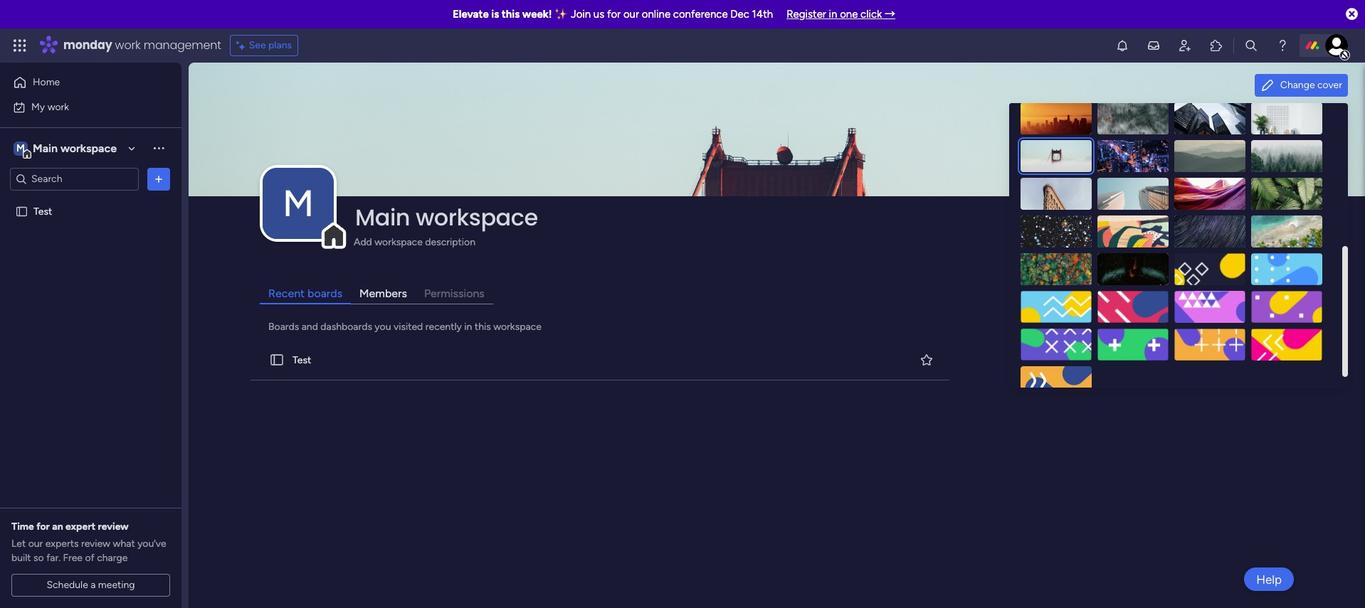 Task type: describe. For each thing, give the bounding box(es) containing it.
free
[[63, 552, 83, 565]]

home button
[[9, 71, 153, 94]]

boards
[[308, 287, 342, 300]]

is
[[491, 8, 499, 21]]

visited
[[394, 321, 423, 333]]

work for my
[[47, 101, 69, 113]]

cover
[[1318, 79, 1343, 91]]

what
[[113, 538, 135, 550]]

Search in workspace field
[[30, 171, 119, 187]]

change cover
[[1281, 79, 1343, 91]]

built
[[11, 552, 31, 565]]

far.
[[46, 552, 61, 565]]

see
[[249, 39, 266, 51]]

14th
[[752, 8, 773, 21]]

experts
[[45, 538, 79, 550]]

home
[[33, 76, 60, 88]]

add
[[354, 236, 372, 249]]

dashboards
[[321, 321, 372, 333]]

inbox image
[[1147, 38, 1161, 53]]

m for the right workspace image
[[283, 182, 314, 226]]

main workspace inside workspace selection 'element'
[[33, 141, 117, 155]]

m for workspace image in 'element'
[[16, 142, 25, 154]]

1 horizontal spatial for
[[607, 8, 621, 21]]

meeting
[[98, 579, 135, 592]]

register in one click → link
[[787, 8, 896, 21]]

join
[[571, 8, 591, 21]]

m button
[[263, 168, 334, 239]]

1 vertical spatial review
[[81, 538, 110, 550]]

of
[[85, 552, 95, 565]]

test list box
[[0, 196, 182, 416]]

so
[[34, 552, 44, 565]]

plans
[[268, 39, 292, 51]]

1 horizontal spatial our
[[624, 8, 639, 21]]

us
[[594, 8, 605, 21]]

schedule
[[47, 579, 88, 592]]

1 horizontal spatial in
[[829, 8, 838, 21]]

→
[[885, 8, 896, 21]]

add workspace description
[[354, 236, 476, 249]]

description
[[425, 236, 476, 249]]

let
[[11, 538, 26, 550]]

search everything image
[[1244, 38, 1259, 53]]

recent
[[268, 287, 305, 300]]

workspace options image
[[152, 141, 166, 155]]

permissions
[[424, 287, 485, 300]]

work for monday
[[115, 37, 141, 53]]

monday
[[63, 37, 112, 53]]

click
[[861, 8, 882, 21]]

you've
[[138, 538, 166, 550]]

1 horizontal spatial main workspace
[[355, 202, 538, 234]]

register
[[787, 8, 826, 21]]

brad klo image
[[1326, 34, 1348, 57]]

0 vertical spatial review
[[98, 521, 129, 533]]

public board image inside test list box
[[15, 205, 28, 218]]

monday work management
[[63, 37, 221, 53]]

1 horizontal spatial workspace image
[[263, 168, 334, 239]]

expert
[[65, 521, 95, 533]]

and
[[302, 321, 318, 333]]

a
[[91, 579, 96, 592]]

time for an expert review let our experts review what you've built so far. free of charge
[[11, 521, 166, 565]]

my work button
[[9, 96, 153, 119]]



Task type: vqa. For each thing, say whether or not it's contained in the screenshot.
One
yes



Task type: locate. For each thing, give the bounding box(es) containing it.
this right is
[[502, 8, 520, 21]]

week!
[[522, 8, 552, 21]]

workspace image
[[14, 141, 28, 156], [263, 168, 334, 239]]

notifications image
[[1116, 38, 1130, 53]]

1 vertical spatial this
[[475, 321, 491, 333]]

review up of
[[81, 538, 110, 550]]

schedule a meeting
[[47, 579, 135, 592]]

main inside workspace selection 'element'
[[33, 141, 58, 155]]

work right my
[[47, 101, 69, 113]]

main workspace up search in workspace field
[[33, 141, 117, 155]]

1 horizontal spatial test
[[293, 354, 311, 366]]

m inside workspace selection 'element'
[[16, 142, 25, 154]]

1 vertical spatial for
[[36, 521, 50, 533]]

0 vertical spatial main
[[33, 141, 58, 155]]

change cover button
[[1255, 74, 1348, 97]]

0 horizontal spatial in
[[464, 321, 472, 333]]

m
[[16, 142, 25, 154], [283, 182, 314, 226]]

workspace inside 'element'
[[60, 141, 117, 155]]

1 vertical spatial main
[[355, 202, 410, 234]]

test link
[[248, 340, 952, 381]]

work right "monday"
[[115, 37, 141, 53]]

options image
[[152, 172, 166, 186]]

0 horizontal spatial work
[[47, 101, 69, 113]]

our
[[624, 8, 639, 21], [28, 538, 43, 550]]

0 horizontal spatial main
[[33, 141, 58, 155]]

1 horizontal spatial work
[[115, 37, 141, 53]]

0 horizontal spatial for
[[36, 521, 50, 533]]

review up what
[[98, 521, 129, 533]]

boards and dashboards you visited recently in this workspace
[[268, 321, 542, 333]]

workspace
[[60, 141, 117, 155], [416, 202, 538, 234], [375, 236, 423, 249], [493, 321, 542, 333]]

boards
[[268, 321, 299, 333]]

this right recently
[[475, 321, 491, 333]]

charge
[[97, 552, 128, 565]]

1 vertical spatial our
[[28, 538, 43, 550]]

elevate is this week! ✨ join us for our online conference dec 14th
[[453, 8, 773, 21]]

see plans button
[[230, 35, 298, 56]]

1 horizontal spatial public board image
[[269, 352, 285, 368]]

online
[[642, 8, 671, 21]]

apps image
[[1210, 38, 1224, 53]]

members
[[360, 287, 407, 300]]

0 horizontal spatial our
[[28, 538, 43, 550]]

recent boards
[[268, 287, 342, 300]]

see plans
[[249, 39, 292, 51]]

workspace selection element
[[14, 140, 119, 158]]

1 vertical spatial test
[[293, 354, 311, 366]]

in
[[829, 8, 838, 21], [464, 321, 472, 333]]

public board image
[[15, 205, 28, 218], [269, 352, 285, 368]]

in right recently
[[464, 321, 472, 333]]

main workspace up description
[[355, 202, 538, 234]]

0 vertical spatial in
[[829, 8, 838, 21]]

0 vertical spatial m
[[16, 142, 25, 154]]

1 vertical spatial m
[[283, 182, 314, 226]]

0 vertical spatial this
[[502, 8, 520, 21]]

1 horizontal spatial m
[[283, 182, 314, 226]]

work inside button
[[47, 101, 69, 113]]

0 horizontal spatial m
[[16, 142, 25, 154]]

0 horizontal spatial this
[[475, 321, 491, 333]]

main up add
[[355, 202, 410, 234]]

conference
[[673, 8, 728, 21]]

an
[[52, 521, 63, 533]]

this
[[502, 8, 520, 21], [475, 321, 491, 333]]

for inside time for an expert review let our experts review what you've built so far. free of charge
[[36, 521, 50, 533]]

0 vertical spatial test
[[33, 205, 52, 217]]

invite members image
[[1178, 38, 1192, 53]]

main
[[33, 141, 58, 155], [355, 202, 410, 234]]

one
[[840, 8, 858, 21]]

0 horizontal spatial workspace image
[[14, 141, 28, 156]]

0 vertical spatial work
[[115, 37, 141, 53]]

1 horizontal spatial main
[[355, 202, 410, 234]]

test down and
[[293, 354, 311, 366]]

test
[[33, 205, 52, 217], [293, 354, 311, 366]]

our up so on the left
[[28, 538, 43, 550]]

our left online
[[624, 8, 639, 21]]

0 vertical spatial for
[[607, 8, 621, 21]]

add to favorites image
[[920, 353, 934, 367]]

workspace image inside 'element'
[[14, 141, 28, 156]]

1 horizontal spatial this
[[502, 8, 520, 21]]

Main workspace field
[[352, 202, 1308, 234]]

time
[[11, 521, 34, 533]]

work
[[115, 37, 141, 53], [47, 101, 69, 113]]

0 vertical spatial our
[[624, 8, 639, 21]]

you
[[375, 321, 391, 333]]

0 horizontal spatial main workspace
[[33, 141, 117, 155]]

for left the an
[[36, 521, 50, 533]]

1 vertical spatial work
[[47, 101, 69, 113]]

dec
[[731, 8, 750, 21]]

1 vertical spatial in
[[464, 321, 472, 333]]

1 vertical spatial public board image
[[269, 352, 285, 368]]

elevate
[[453, 8, 489, 21]]

✨
[[555, 8, 568, 21]]

test down search in workspace field
[[33, 205, 52, 217]]

register in one click →
[[787, 8, 896, 21]]

1 vertical spatial main workspace
[[355, 202, 538, 234]]

select product image
[[13, 38, 27, 53]]

0 horizontal spatial public board image
[[15, 205, 28, 218]]

in left one at the top of page
[[829, 8, 838, 21]]

my work
[[31, 101, 69, 113]]

for
[[607, 8, 621, 21], [36, 521, 50, 533]]

m inside m popup button
[[283, 182, 314, 226]]

help image
[[1276, 38, 1290, 53]]

schedule a meeting button
[[11, 575, 170, 597]]

review
[[98, 521, 129, 533], [81, 538, 110, 550]]

main workspace
[[33, 141, 117, 155], [355, 202, 538, 234]]

recently
[[426, 321, 462, 333]]

0 vertical spatial workspace image
[[14, 141, 28, 156]]

help
[[1257, 573, 1282, 587]]

0 vertical spatial public board image
[[15, 205, 28, 218]]

help button
[[1245, 568, 1294, 592]]

test inside list box
[[33, 205, 52, 217]]

1 vertical spatial workspace image
[[263, 168, 334, 239]]

my
[[31, 101, 45, 113]]

option
[[0, 199, 182, 201]]

main down my work
[[33, 141, 58, 155]]

0 vertical spatial main workspace
[[33, 141, 117, 155]]

our inside time for an expert review let our experts review what you've built so far. free of charge
[[28, 538, 43, 550]]

management
[[144, 37, 221, 53]]

for right us
[[607, 8, 621, 21]]

0 horizontal spatial test
[[33, 205, 52, 217]]

change
[[1281, 79, 1315, 91]]



